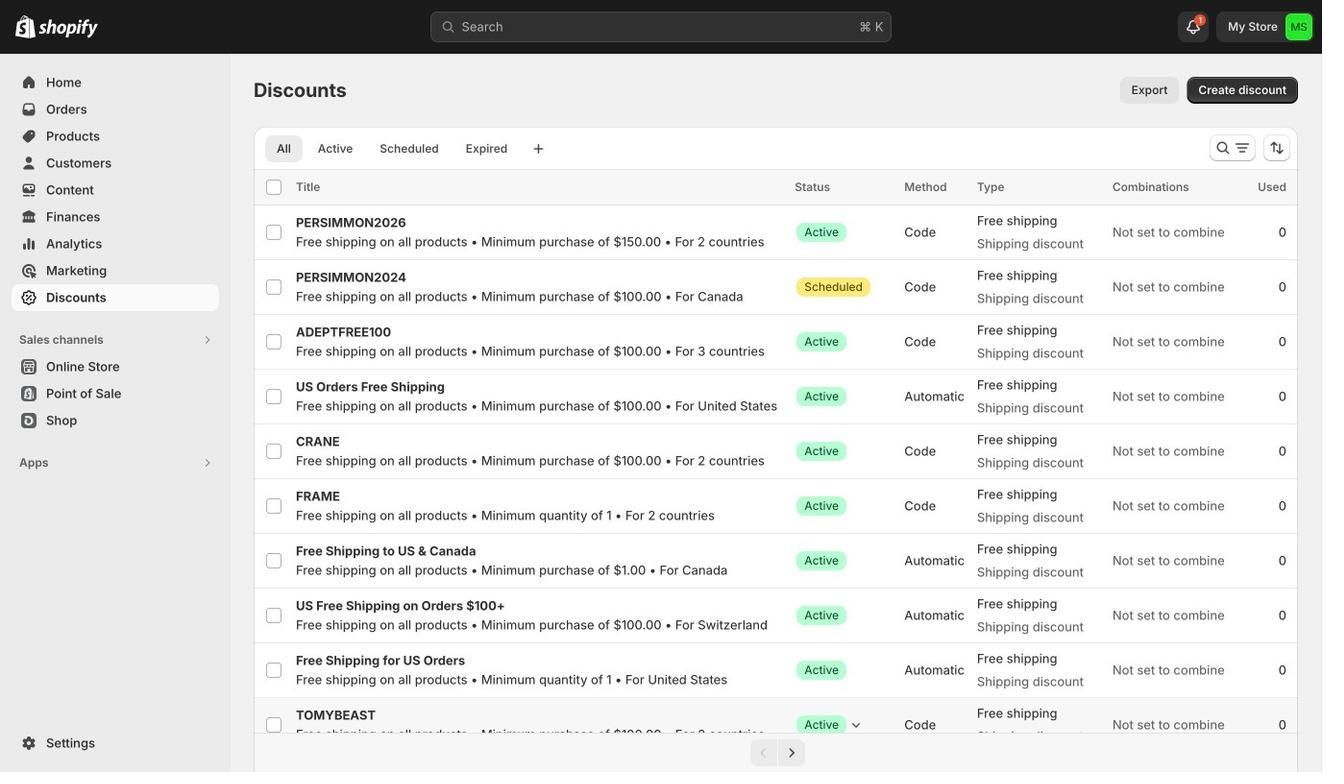 Task type: vqa. For each thing, say whether or not it's contained in the screenshot.
right the Shopify image
yes



Task type: describe. For each thing, give the bounding box(es) containing it.
1 horizontal spatial shopify image
[[38, 19, 98, 38]]



Task type: locate. For each thing, give the bounding box(es) containing it.
tab list
[[261, 135, 523, 162]]

my store image
[[1286, 13, 1313, 40]]

0 horizontal spatial shopify image
[[15, 15, 36, 38]]

pagination element
[[254, 733, 1298, 773]]

shopify image
[[15, 15, 36, 38], [38, 19, 98, 38]]



